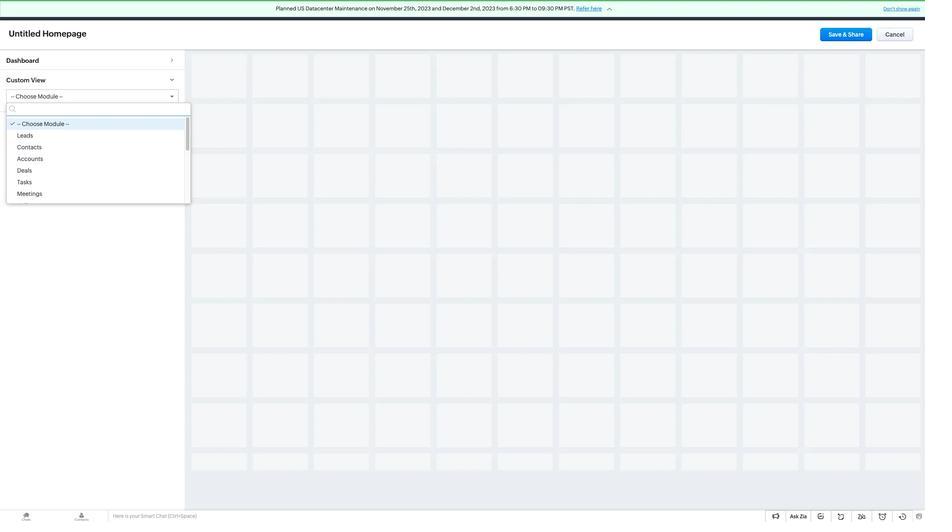 Task type: vqa. For each thing, say whether or not it's contained in the screenshot.
Last Used
no



Task type: describe. For each thing, give the bounding box(es) containing it.
invoices link
[[547, 0, 583, 20]]

signals image
[[822, 7, 827, 14]]

create menu element
[[779, 0, 799, 20]]

2 2023 from the left
[[483, 5, 496, 12]]

upgrade
[[736, 10, 760, 16]]

1 2023 from the left
[[418, 5, 431, 12]]

projects link
[[662, 0, 697, 20]]

ask zia
[[790, 514, 807, 520]]

signals element
[[817, 0, 832, 20]]

accounts
[[17, 156, 43, 163]]

0 horizontal spatial calls
[[17, 202, 30, 209]]

module for tree containing -- choose module --
[[44, 121, 64, 128]]

2nd,
[[470, 5, 482, 12]]

view
[[31, 77, 46, 84]]

us
[[298, 5, 305, 12]]

crm
[[20, 6, 37, 15]]

datacenter
[[306, 5, 334, 12]]

sales orders
[[448, 7, 482, 14]]

dashboard link
[[0, 50, 185, 70]]

don't show again link
[[884, 6, 921, 11]]

orders for sales orders
[[463, 7, 482, 14]]

calls link
[[271, 0, 298, 20]]

purchase
[[495, 7, 520, 14]]

cancel button
[[877, 28, 914, 41]]

setup element
[[866, 0, 883, 20]]

module for the -- choose module -- field
[[38, 93, 58, 100]]

trial
[[756, 4, 767, 10]]

save & share button
[[821, 28, 873, 41]]

09:30
[[538, 5, 554, 12]]

deals
[[17, 168, 32, 174]]

leads
[[17, 133, 33, 139]]

custom view
[[6, 77, 46, 84]]

&
[[843, 31, 847, 38]]

profile image
[[888, 4, 901, 17]]

chats image
[[0, 511, 52, 523]]

refer here link
[[577, 5, 602, 12]]

services link
[[626, 0, 662, 20]]

-- Choose Module -- field
[[7, 90, 178, 103]]

sales
[[448, 7, 462, 14]]

contacts
[[17, 144, 42, 151]]

products link
[[370, 0, 408, 20]]

create menu image
[[784, 5, 794, 15]]

(ctrl+space)
[[168, 514, 197, 520]]

salesinbox link
[[583, 0, 626, 20]]

products
[[377, 7, 402, 14]]

tasks
[[17, 179, 32, 186]]

don't
[[884, 6, 896, 11]]

choose inside the -- choose module -- field
[[16, 93, 37, 100]]

profile element
[[883, 0, 906, 20]]

december
[[443, 5, 469, 12]]

reports link
[[298, 0, 332, 20]]

projects
[[669, 7, 690, 14]]

again
[[909, 6, 921, 11]]

25th,
[[404, 5, 417, 12]]

2 pm from the left
[[555, 5, 563, 12]]

ask
[[790, 514, 799, 520]]

here is your smart chat (ctrl+space)
[[113, 514, 197, 520]]

on
[[369, 5, 375, 12]]

refer
[[577, 5, 590, 12]]

1 vertical spatial choose
[[22, 121, 43, 128]]

tree containing -- choose module --
[[7, 116, 191, 212]]

and
[[432, 5, 442, 12]]

chat
[[156, 514, 167, 520]]

enterprise-
[[729, 4, 756, 10]]



Task type: locate. For each thing, give the bounding box(es) containing it.
1 horizontal spatial orders
[[522, 7, 540, 14]]

calls down meetings
[[17, 202, 30, 209]]

-- choose module --
[[11, 93, 63, 100], [17, 121, 69, 128]]

purchase orders
[[495, 7, 540, 14]]

orders inside purchase orders link
[[522, 7, 540, 14]]

cancel
[[886, 31, 905, 38]]

calls left us
[[278, 7, 291, 14]]

search image
[[804, 7, 812, 14]]

marketplace element
[[849, 0, 866, 20]]

meetings
[[17, 191, 42, 198]]

2023
[[418, 5, 431, 12], [483, 5, 496, 12]]

-- choose module -- down the view
[[11, 93, 63, 100]]

calls
[[278, 7, 291, 14], [17, 202, 30, 209]]

enterprise-trial upgrade
[[729, 4, 767, 16]]

planned
[[276, 5, 296, 12]]

save
[[829, 31, 842, 38]]

orders
[[463, 7, 482, 14], [522, 7, 540, 14]]

-- choose module -- up leads
[[17, 121, 69, 128]]

here
[[113, 514, 124, 520]]

pm left to
[[523, 5, 531, 12]]

choose
[[16, 93, 37, 100], [22, 121, 43, 128]]

0 vertical spatial choose
[[16, 93, 37, 100]]

share
[[849, 31, 864, 38]]

invoices
[[553, 7, 576, 14]]

6:30
[[510, 5, 522, 12]]

orders for purchase orders
[[522, 7, 540, 14]]

0 horizontal spatial 2023
[[418, 5, 431, 12]]

reports
[[304, 7, 326, 14]]

save & share
[[829, 31, 864, 38]]

don't show again
[[884, 6, 921, 11]]

None text field
[[6, 27, 110, 40]]

analytics
[[339, 7, 364, 14]]

tree
[[7, 116, 191, 212]]

2023 left and
[[418, 5, 431, 12]]

to
[[532, 5, 537, 12]]

None search field
[[7, 103, 191, 116]]

2023 right 2nd,
[[483, 5, 496, 12]]

choose down custom view
[[16, 93, 37, 100]]

smart
[[141, 514, 155, 520]]

-
[[11, 93, 13, 100], [13, 93, 14, 100], [59, 93, 61, 100], [61, 93, 63, 100], [17, 121, 19, 128], [19, 121, 21, 128], [66, 121, 67, 128], [67, 121, 69, 128]]

salesinbox
[[589, 7, 619, 14]]

planned us datacenter maintenance on november 25th, 2023 and december 2nd, 2023 from 6:30 pm to 09:30 pm pst. refer here
[[276, 5, 602, 12]]

0 vertical spatial calls
[[278, 7, 291, 14]]

custom view link
[[0, 70, 185, 90]]

orders inside sales orders link
[[463, 7, 482, 14]]

module inside field
[[38, 93, 58, 100]]

1 orders from the left
[[463, 7, 482, 14]]

sales orders link
[[441, 0, 489, 20]]

1 pm from the left
[[523, 5, 531, 12]]

from
[[497, 5, 509, 12]]

here
[[591, 5, 602, 12]]

contacts image
[[55, 511, 108, 523]]

-- choose module -- inside field
[[11, 93, 63, 100]]

is
[[125, 514, 128, 520]]

your
[[129, 514, 140, 520]]

services
[[632, 7, 655, 14]]

1 vertical spatial calls
[[17, 202, 30, 209]]

pst.
[[564, 5, 575, 12]]

1 vertical spatial module
[[44, 121, 64, 128]]

quotes
[[415, 7, 435, 14]]

analytics link
[[332, 0, 370, 20]]

november
[[376, 5, 403, 12]]

0 horizontal spatial pm
[[523, 5, 531, 12]]

0 vertical spatial -- choose module --
[[11, 93, 63, 100]]

1 vertical spatial -- choose module --
[[17, 121, 69, 128]]

0 vertical spatial module
[[38, 93, 58, 100]]

purchase orders link
[[489, 0, 547, 20]]

dashboard
[[6, 57, 39, 64]]

show
[[897, 6, 908, 11]]

zia
[[800, 514, 807, 520]]

2 orders from the left
[[522, 7, 540, 14]]

0 horizontal spatial orders
[[463, 7, 482, 14]]

1 horizontal spatial 2023
[[483, 5, 496, 12]]

module inside tree
[[44, 121, 64, 128]]

choose up leads
[[22, 121, 43, 128]]

search element
[[799, 0, 817, 20]]

maintenance
[[335, 5, 368, 12]]

custom
[[6, 77, 30, 84]]

quotes link
[[408, 0, 441, 20]]

module
[[38, 93, 58, 100], [44, 121, 64, 128]]

pm
[[523, 5, 531, 12], [555, 5, 563, 12]]

1 horizontal spatial pm
[[555, 5, 563, 12]]

pm left the pst.
[[555, 5, 563, 12]]

1 horizontal spatial calls
[[278, 7, 291, 14]]



